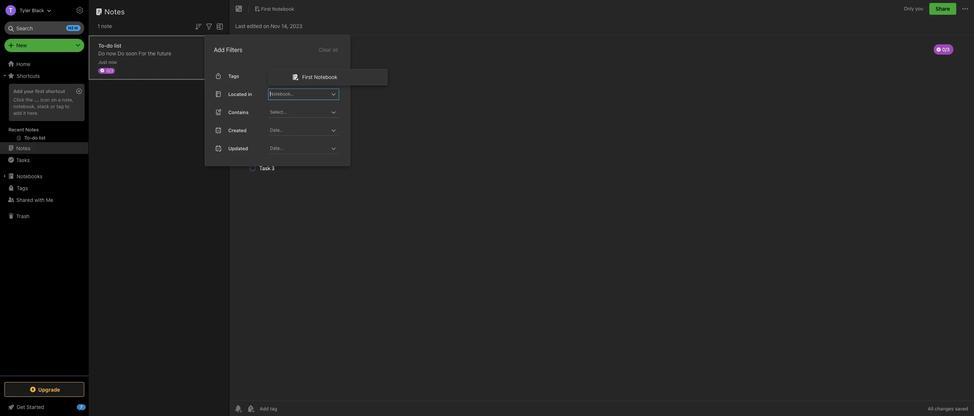 Task type: describe. For each thing, give the bounding box(es) containing it.
last edited on nov 14, 2023
[[235, 23, 303, 29]]

settings image
[[75, 6, 84, 15]]

1 do from the left
[[98, 50, 105, 56]]

Add filters field
[[205, 21, 214, 31]]

tasks
[[16, 157, 30, 163]]

tags inside button
[[17, 185, 28, 191]]

7
[[80, 405, 83, 410]]

your
[[24, 88, 34, 94]]

only you
[[904, 6, 924, 12]]

new
[[68, 26, 78, 30]]

it
[[23, 110, 26, 116]]

clear all button
[[318, 45, 339, 54]]

Help and Learning task checklist field
[[0, 402, 89, 414]]

contains
[[228, 109, 249, 115]]

to
[[65, 103, 70, 109]]

notes link
[[0, 142, 88, 154]]

Note Editor text field
[[230, 35, 975, 401]]

2023
[[290, 23, 303, 29]]

upgrade
[[38, 387, 60, 393]]

1 note
[[98, 23, 112, 29]]

date… for updated
[[270, 146, 284, 151]]

now inside to-do list do now do soon for the future
[[106, 50, 116, 56]]

created
[[228, 127, 247, 133]]

expand notebooks image
[[2, 173, 8, 179]]

...
[[34, 97, 39, 103]]

for
[[139, 50, 147, 56]]

icon on a note, notebook, stack or tag to add it here.
[[13, 97, 73, 116]]

add
[[13, 110, 22, 116]]

1 horizontal spatial first notebook
[[302, 74, 338, 80]]

tags button
[[0, 182, 88, 194]]

updated
[[228, 145, 248, 151]]

 date picker field for created
[[269, 125, 346, 136]]

0/3
[[106, 68, 113, 73]]

home link
[[0, 58, 89, 70]]

here.
[[27, 110, 39, 116]]

changes
[[935, 406, 954, 412]]

icon
[[40, 97, 50, 103]]

on inside note window element
[[263, 23, 269, 29]]

notes inside group
[[25, 127, 39, 133]]

you
[[916, 6, 924, 12]]

to-do list do now do soon for the future
[[98, 42, 171, 56]]

Add tag field
[[259, 406, 315, 413]]

black
[[32, 7, 44, 13]]

Search text field
[[10, 21, 79, 35]]

do
[[107, 42, 113, 49]]

shortcuts button
[[0, 70, 88, 82]]

new button
[[4, 39, 84, 52]]

all
[[928, 406, 934, 412]]

the inside to-do list do now do soon for the future
[[148, 50, 156, 56]]

the inside group
[[26, 97, 33, 103]]

located in
[[228, 91, 252, 97]]

shortcuts
[[17, 73, 40, 79]]

or
[[51, 103, 55, 109]]

all changes saved
[[928, 406, 969, 412]]

in
[[248, 91, 252, 97]]

first inside button
[[261, 6, 271, 12]]

notebook,
[[13, 103, 36, 109]]

0 vertical spatial notes
[[105, 7, 125, 16]]

get started
[[17, 404, 44, 411]]

1 horizontal spatial first
[[302, 74, 313, 80]]

located
[[228, 91, 247, 97]]

click
[[13, 97, 24, 103]]

tyler black
[[20, 7, 44, 13]]

note
[[101, 23, 112, 29]]

clear
[[319, 46, 332, 53]]

tyler
[[20, 7, 31, 13]]

View options field
[[214, 21, 224, 31]]

Account field
[[0, 3, 51, 18]]



Task type: vqa. For each thing, say whether or not it's contained in the screenshot.
'tab list' corresponding to Notes
no



Task type: locate. For each thing, give the bounding box(es) containing it.
0 vertical spatial notebook
[[272, 6, 294, 12]]

1 horizontal spatial notebook
[[314, 74, 338, 80]]

Sort options field
[[194, 21, 203, 31]]

trash
[[16, 213, 29, 219]]

notebook up 14,
[[272, 6, 294, 12]]

0 horizontal spatial the
[[26, 97, 33, 103]]

share
[[936, 6, 951, 12]]

new
[[16, 42, 27, 48]]

1 vertical spatial on
[[51, 97, 57, 103]]

nov
[[271, 23, 280, 29]]

clear all
[[319, 46, 338, 53]]

1
[[98, 23, 100, 29]]

the right for
[[148, 50, 156, 56]]

tags up shared
[[17, 185, 28, 191]]

1 horizontal spatial on
[[263, 23, 269, 29]]

add
[[214, 46, 225, 53], [13, 88, 22, 94]]

1 vertical spatial tags
[[17, 185, 28, 191]]

first notebook
[[261, 6, 294, 12], [302, 74, 338, 80]]

2  input text field from the top
[[269, 107, 329, 117]]

0 horizontal spatial first
[[261, 6, 271, 12]]

2 vertical spatial notes
[[16, 145, 30, 151]]

first notebook up nov
[[261, 6, 294, 12]]

notes right recent
[[25, 127, 39, 133]]

note,
[[62, 97, 73, 103]]

 input text field down located in field
[[269, 107, 329, 117]]

 input text field
[[269, 89, 329, 99], [269, 107, 329, 117]]

on inside the "icon on a note, notebook, stack or tag to add it here."
[[51, 97, 57, 103]]

0 vertical spatial first
[[261, 6, 271, 12]]

add tag image
[[247, 405, 255, 414]]

 input text field up contains field
[[269, 89, 329, 99]]

add inside group
[[13, 88, 22, 94]]

future
[[157, 50, 171, 56]]

1 horizontal spatial add
[[214, 46, 225, 53]]

 Date picker field
[[269, 125, 346, 136], [269, 143, 346, 154]]

0 vertical spatial add
[[214, 46, 225, 53]]

0 vertical spatial first notebook
[[261, 6, 294, 12]]

 input text field inside contains field
[[269, 107, 329, 117]]

on left nov
[[263, 23, 269, 29]]

notes
[[105, 7, 125, 16], [25, 127, 39, 133], [16, 145, 30, 151]]

just
[[98, 59, 107, 65]]

More actions field
[[961, 3, 970, 15]]

add filters
[[214, 46, 243, 53]]

first
[[261, 6, 271, 12], [302, 74, 313, 80]]

first up last edited on nov 14, 2023
[[261, 6, 271, 12]]

on
[[263, 23, 269, 29], [51, 97, 57, 103]]

home
[[16, 61, 30, 67]]

notebooks link
[[0, 170, 88, 182]]

2  date picker field from the top
[[269, 143, 346, 154]]

group
[[0, 82, 88, 145]]

to-
[[98, 42, 107, 49]]

1 vertical spatial  input text field
[[269, 107, 329, 117]]

tags
[[228, 73, 239, 79], [17, 185, 28, 191]]

1 vertical spatial first notebook
[[302, 74, 338, 80]]

tooltip
[[179, 5, 219, 19]]

shortcut
[[46, 88, 65, 94]]

0 vertical spatial on
[[263, 23, 269, 29]]

now up 0/3
[[108, 59, 117, 65]]

first notebook inside button
[[261, 6, 294, 12]]

0 vertical spatial date…
[[270, 127, 284, 133]]

now
[[106, 50, 116, 56], [108, 59, 117, 65]]

2 date… from the top
[[270, 146, 284, 151]]

first notebook up located in field
[[302, 74, 338, 80]]

add left "filters"
[[214, 46, 225, 53]]

0 horizontal spatial first notebook
[[261, 6, 294, 12]]

1 vertical spatial add
[[13, 88, 22, 94]]

started
[[27, 404, 44, 411]]

tasks button
[[0, 154, 88, 166]]

1 vertical spatial notebook
[[314, 74, 338, 80]]

date… for created
[[270, 127, 284, 133]]

add filters image
[[205, 22, 214, 31]]

do down to-
[[98, 50, 105, 56]]

get
[[17, 404, 25, 411]]

0 horizontal spatial tags
[[17, 185, 28, 191]]

add up click
[[13, 88, 22, 94]]

shared
[[16, 197, 33, 203]]

all
[[333, 46, 338, 53]]

1 vertical spatial first
[[302, 74, 313, 80]]

first
[[35, 88, 44, 94]]

date…
[[270, 127, 284, 133], [270, 146, 284, 151]]

1 vertical spatial now
[[108, 59, 117, 65]]

notebook inside button
[[272, 6, 294, 12]]

recent
[[9, 127, 24, 133]]

first notebook button
[[252, 4, 297, 14]]

notebooks
[[17, 173, 43, 179]]

soon
[[126, 50, 137, 56]]

1 horizontal spatial the
[[148, 50, 156, 56]]

shared with me link
[[0, 194, 88, 206]]

shared with me
[[16, 197, 53, 203]]

the
[[148, 50, 156, 56], [26, 97, 33, 103]]

0 vertical spatial the
[[148, 50, 156, 56]]

last
[[235, 23, 246, 29]]

me
[[46, 197, 53, 203]]

edited
[[247, 23, 262, 29]]

on left a
[[51, 97, 57, 103]]

trash link
[[0, 210, 88, 222]]

group containing add your first shortcut
[[0, 82, 88, 145]]

0 vertical spatial tags
[[228, 73, 239, 79]]

 input text field inside located in field
[[269, 89, 329, 99]]

0 horizontal spatial on
[[51, 97, 57, 103]]

add for add filters
[[214, 46, 225, 53]]

with
[[35, 197, 45, 203]]

notebook
[[272, 6, 294, 12], [314, 74, 338, 80]]

14,
[[282, 23, 289, 29]]

0 horizontal spatial add
[[13, 88, 22, 94]]

tag
[[56, 103, 64, 109]]

1 vertical spatial the
[[26, 97, 33, 103]]

now down do
[[106, 50, 116, 56]]

0 vertical spatial now
[[106, 50, 116, 56]]

1 horizontal spatial do
[[118, 50, 124, 56]]

 input text field for contains
[[269, 107, 329, 117]]

 date picker field for updated
[[269, 143, 346, 154]]

do down list
[[118, 50, 124, 56]]

first up located in field
[[302, 74, 313, 80]]

the left ...
[[26, 97, 33, 103]]

saved
[[956, 406, 969, 412]]

expand note image
[[235, 4, 244, 13]]

click the ...
[[13, 97, 39, 103]]

new search field
[[10, 21, 81, 35]]

only
[[904, 6, 915, 12]]

0 vertical spatial  input text field
[[269, 89, 329, 99]]

more actions image
[[961, 4, 970, 13]]

add a reminder image
[[234, 405, 243, 414]]

0 vertical spatial  date picker field
[[269, 125, 346, 136]]

add your first shortcut
[[13, 88, 65, 94]]

tags up the located
[[228, 73, 239, 79]]

a
[[58, 97, 61, 103]]

upgrade button
[[4, 383, 84, 397]]

note window element
[[230, 0, 975, 417]]

list
[[114, 42, 121, 49]]

notes up note
[[105, 7, 125, 16]]

1 horizontal spatial tags
[[228, 73, 239, 79]]

just now
[[98, 59, 117, 65]]

2 do from the left
[[118, 50, 124, 56]]

 input text field for located in
[[269, 89, 329, 99]]

share button
[[930, 3, 957, 15]]

Contains field
[[269, 107, 339, 118]]

notebook down clear all button
[[314, 74, 338, 80]]

notes up tasks
[[16, 145, 30, 151]]

1 date… from the top
[[270, 127, 284, 133]]

add for add your first shortcut
[[13, 88, 22, 94]]

0 horizontal spatial notebook
[[272, 6, 294, 12]]

stack
[[37, 103, 49, 109]]

do
[[98, 50, 105, 56], [118, 50, 124, 56]]

click to collapse image
[[86, 403, 91, 412]]

tree containing home
[[0, 58, 89, 376]]

recent notes
[[9, 127, 39, 133]]

1  input text field from the top
[[269, 89, 329, 99]]

0 horizontal spatial do
[[98, 50, 105, 56]]

filters
[[226, 46, 243, 53]]

1 vertical spatial  date picker field
[[269, 143, 346, 154]]

1  date picker field from the top
[[269, 125, 346, 136]]

Located in field
[[269, 89, 339, 100]]

1 vertical spatial date…
[[270, 146, 284, 151]]

1 vertical spatial notes
[[25, 127, 39, 133]]

tree
[[0, 58, 89, 376]]



